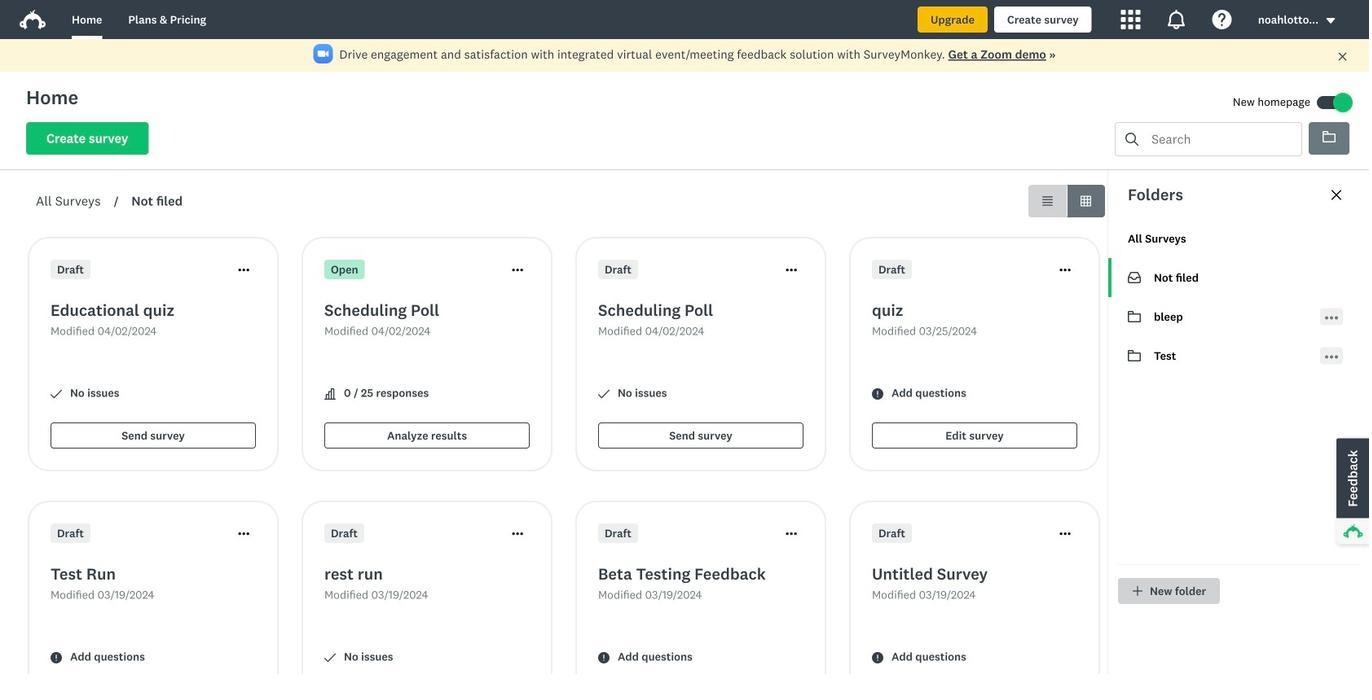 Task type: locate. For each thing, give the bounding box(es) containing it.
products icon image
[[1121, 10, 1141, 29], [1121, 10, 1141, 29]]

warning image
[[598, 653, 610, 664]]

folders image
[[1323, 130, 1336, 143], [1323, 131, 1336, 143]]

group
[[1029, 185, 1105, 218]]

not filed image
[[1128, 271, 1141, 284], [1128, 272, 1141, 284]]

test image
[[1128, 350, 1141, 363]]

1 open menu image from the top
[[1325, 312, 1338, 325]]

warning image
[[872, 389, 883, 400], [51, 653, 62, 664], [872, 653, 883, 664]]

response count image
[[324, 389, 336, 400], [324, 389, 336, 400]]

no issues image
[[51, 389, 62, 400], [598, 389, 610, 400]]

dropdown arrow icon image
[[1325, 15, 1337, 26], [1327, 18, 1335, 24]]

open menu image for bleep image
[[1325, 317, 1338, 320]]

help icon image
[[1213, 10, 1232, 29]]

open menu image
[[1325, 312, 1338, 325], [1325, 317, 1338, 320], [1325, 356, 1338, 359]]

1 no issues image from the left
[[51, 389, 62, 400]]

new folder image
[[1133, 587, 1143, 597]]

brand logo image
[[20, 7, 46, 33], [20, 10, 46, 29]]

2 folders image from the top
[[1323, 131, 1336, 143]]

1 horizontal spatial no issues image
[[598, 389, 610, 400]]

search image
[[1126, 133, 1139, 146]]

Search text field
[[1139, 123, 1302, 156]]

no issues image
[[324, 653, 336, 664]]

2 open menu image from the top
[[1325, 317, 1338, 320]]

open menu image for test image
[[1325, 356, 1338, 359]]

3 open menu image from the top
[[1325, 356, 1338, 359]]

0 horizontal spatial no issues image
[[51, 389, 62, 400]]

dialog
[[1108, 170, 1369, 675]]



Task type: describe. For each thing, give the bounding box(es) containing it.
2 no issues image from the left
[[598, 389, 610, 400]]

test image
[[1128, 350, 1141, 362]]

1 folders image from the top
[[1323, 130, 1336, 143]]

bleep image
[[1128, 311, 1141, 324]]

x image
[[1337, 51, 1348, 62]]

2 brand logo image from the top
[[20, 10, 46, 29]]

bleep image
[[1128, 311, 1141, 323]]

new folder image
[[1132, 586, 1143, 597]]

1 not filed image from the top
[[1128, 271, 1141, 284]]

open menu image
[[1325, 351, 1338, 364]]

2 not filed image from the top
[[1128, 272, 1141, 284]]

search image
[[1126, 133, 1139, 146]]

1 brand logo image from the top
[[20, 7, 46, 33]]

notification center icon image
[[1167, 10, 1186, 29]]



Task type: vqa. For each thing, say whether or not it's contained in the screenshot.
tab list
no



